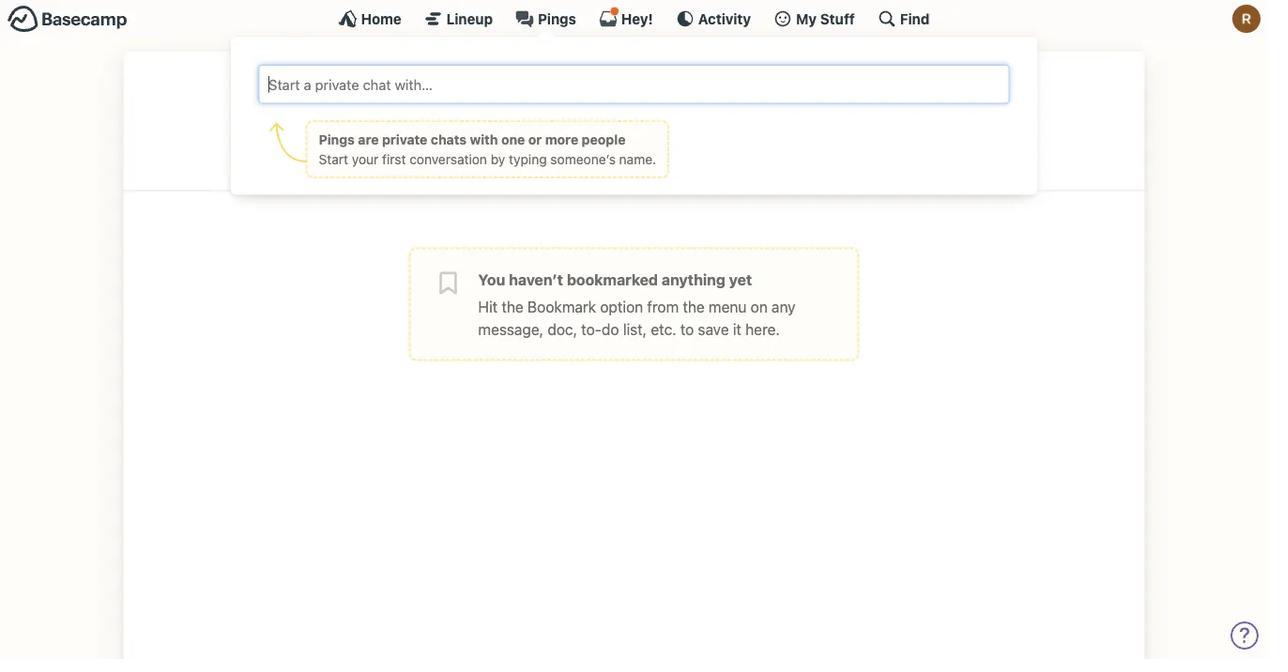 Task type: vqa. For each thing, say whether or not it's contained in the screenshot.
Natalie Lubich icon
no



Task type: locate. For each thing, give the bounding box(es) containing it.
hey!
[[621, 10, 653, 27]]

first
[[382, 151, 406, 167]]

bookmarked
[[567, 270, 658, 288]]

0 horizontal spatial ruby image
[[604, 70, 664, 131]]

doc,
[[548, 320, 577, 338]]

it
[[733, 320, 742, 338]]

my stuff
[[796, 10, 855, 27]]

stuff
[[820, 10, 855, 27]]

anything
[[662, 270, 726, 288]]

0 vertical spatial pings
[[538, 10, 576, 27]]

0 horizontal spatial pings
[[319, 132, 355, 147]]

pings inside pings are private chats with one or more people start your first conversation by typing someone's name.
[[319, 132, 355, 147]]

by
[[491, 151, 505, 167]]

lineup
[[447, 10, 493, 27]]

home
[[361, 10, 402, 27]]

my stuff button
[[774, 9, 855, 28]]

do
[[602, 320, 619, 338]]

with
[[470, 132, 498, 147]]

pings for pings are private chats with one or more people start your first conversation by typing someone's name.
[[319, 132, 355, 147]]

haven't
[[509, 270, 563, 288]]

ruby image
[[1233, 5, 1261, 33], [604, 70, 664, 131]]

pings up start
[[319, 132, 355, 147]]

or
[[528, 132, 542, 147]]

the up to
[[683, 298, 705, 315]]

pings inside dropdown button
[[538, 10, 576, 27]]

1 vertical spatial pings
[[319, 132, 355, 147]]

pings left 'hey!' popup button
[[538, 10, 576, 27]]

0 horizontal spatial the
[[502, 298, 524, 315]]

option
[[600, 298, 643, 315]]

0 vertical spatial ruby image
[[1233, 5, 1261, 33]]

1 horizontal spatial pings
[[538, 10, 576, 27]]

more
[[545, 132, 579, 147]]

bookmarks
[[591, 135, 747, 171]]

on
[[751, 298, 768, 315]]

1 vertical spatial ruby image
[[604, 70, 664, 131]]

pings
[[538, 10, 576, 27], [319, 132, 355, 147]]

2 the from the left
[[683, 298, 705, 315]]

activity link
[[676, 9, 751, 28]]

yet
[[729, 270, 752, 288]]

your bookmarks
[[522, 135, 747, 171]]

hit
[[478, 298, 498, 315]]

1 horizontal spatial the
[[683, 298, 705, 315]]

the
[[502, 298, 524, 315], [683, 298, 705, 315]]

switch accounts image
[[8, 5, 128, 34]]

the up message,
[[502, 298, 524, 315]]

message,
[[478, 320, 544, 338]]

typing
[[509, 151, 547, 167]]

1 the from the left
[[502, 298, 524, 315]]



Task type: describe. For each thing, give the bounding box(es) containing it.
are
[[358, 132, 379, 147]]

etc.
[[651, 320, 677, 338]]

home link
[[339, 9, 402, 28]]

you haven't bookmarked anything yet hit the bookmark option from the menu on any message, doc, to-do list, etc. to save it here.
[[478, 270, 796, 338]]

you
[[478, 270, 505, 288]]

1 horizontal spatial ruby image
[[1233, 5, 1261, 33]]

private
[[382, 132, 428, 147]]

pings button
[[516, 9, 576, 28]]

menu
[[709, 298, 747, 315]]

people
[[582, 132, 626, 147]]

list,
[[623, 320, 647, 338]]

name.
[[619, 151, 656, 167]]

from
[[647, 298, 679, 315]]

save
[[698, 320, 729, 338]]

someone's
[[551, 151, 616, 167]]

bookmark
[[528, 298, 596, 315]]

pings are private chats with one or more people start your first conversation by typing someone's name.
[[319, 132, 656, 167]]

find
[[900, 10, 930, 27]]

lineup link
[[424, 9, 493, 28]]

any
[[772, 298, 796, 315]]

activity
[[698, 10, 751, 27]]

my
[[796, 10, 817, 27]]

conversation
[[410, 151, 487, 167]]

one
[[501, 132, 525, 147]]

main element
[[0, 0, 1268, 195]]

to
[[681, 320, 694, 338]]

your
[[522, 135, 585, 171]]

Start a private chat with… text field
[[267, 73, 1002, 96]]

pings for pings
[[538, 10, 576, 27]]

to-
[[581, 320, 602, 338]]

your
[[352, 151, 379, 167]]

here.
[[746, 320, 780, 338]]

start
[[319, 151, 348, 167]]

chats
[[431, 132, 467, 147]]

hey! button
[[599, 7, 653, 28]]

find button
[[878, 9, 930, 28]]



